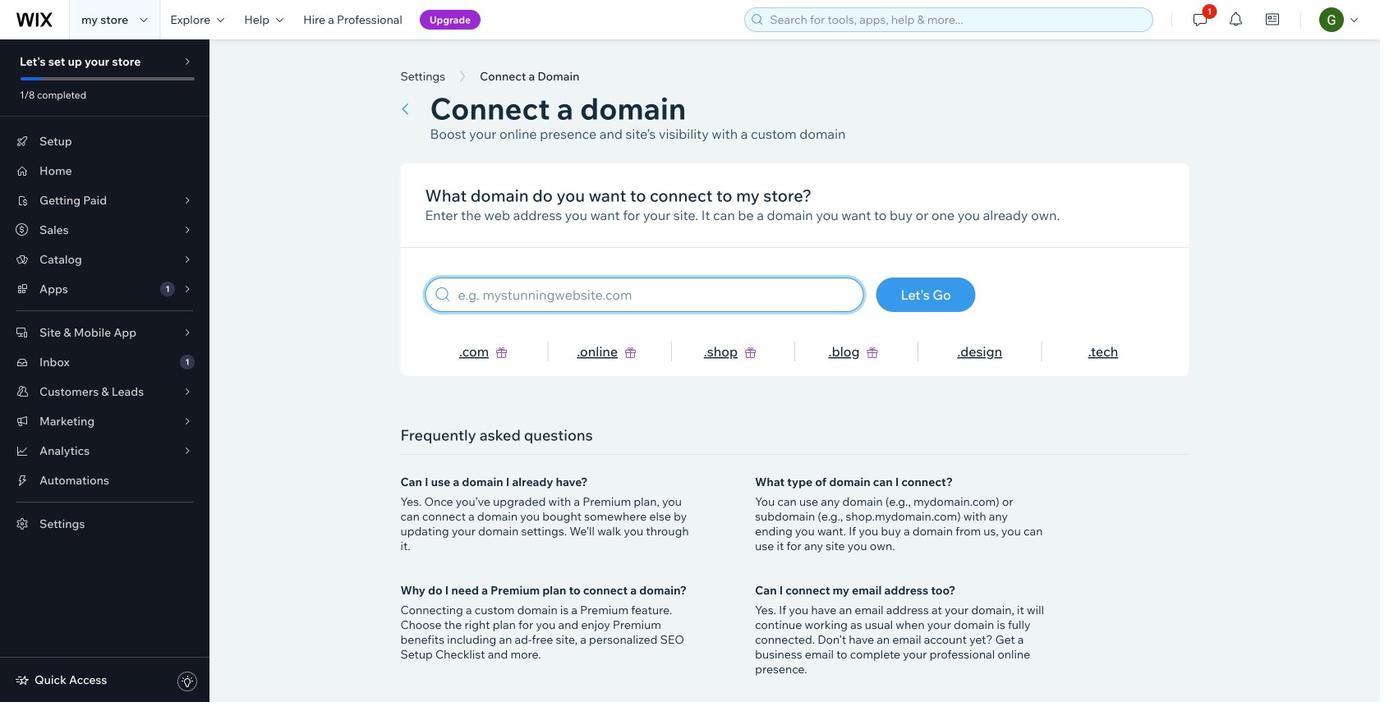 Task type: vqa. For each thing, say whether or not it's contained in the screenshot.
Setup
no



Task type: locate. For each thing, give the bounding box(es) containing it.
Search for tools, apps, help & more... field
[[765, 8, 1148, 31]]

sidebar element
[[0, 39, 209, 702]]

e.g. mystunningwebsite.com field
[[453, 278, 856, 311]]



